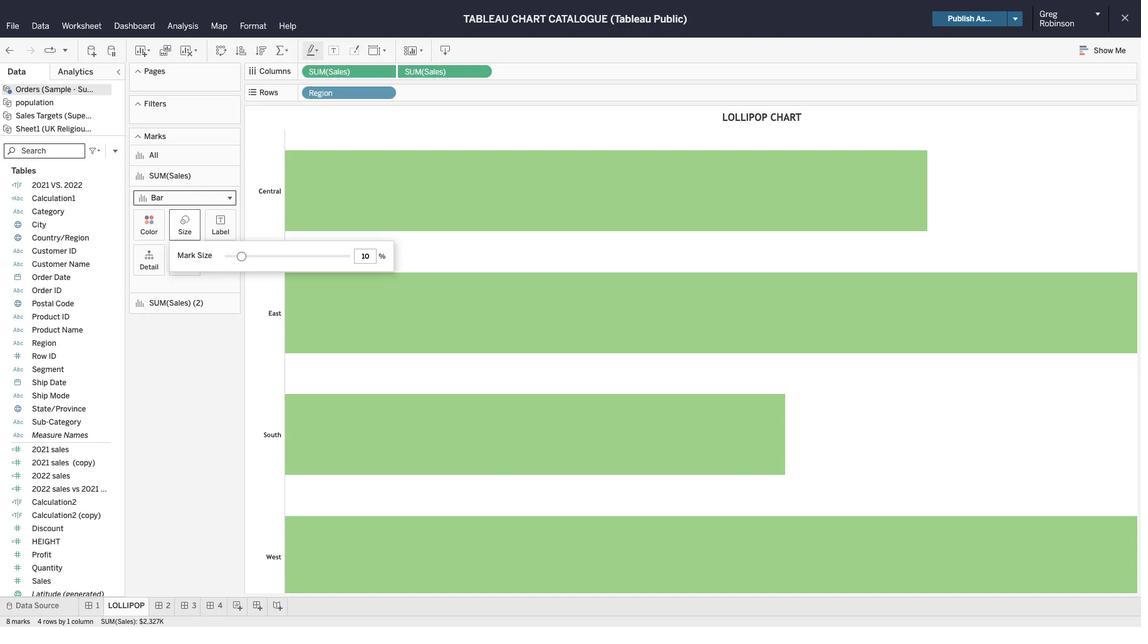 Task type: describe. For each thing, give the bounding box(es) containing it.
format workbook image
[[348, 44, 360, 57]]

row
[[32, 352, 47, 361]]

customer id
[[32, 247, 77, 256]]

file
[[6, 21, 19, 31]]

data source
[[16, 602, 59, 611]]

worksheet
[[62, 21, 102, 31]]

show/hide cards image
[[404, 44, 424, 57]]

catalogue
[[549, 13, 608, 25]]

sum(sales) down show mark labels image
[[309, 68, 350, 76]]

1 vertical spatial (copy)
[[78, 511, 101, 520]]

(2)
[[193, 299, 203, 308]]

sum(sales) down show/hide cards image
[[405, 68, 446, 76]]

sheet1 (uk religious demographics)
[[16, 125, 145, 134]]

quantity
[[32, 564, 63, 573]]

3
[[192, 602, 196, 611]]

undo image
[[4, 44, 16, 57]]

rows
[[260, 88, 278, 97]]

publish as... button
[[933, 11, 1007, 26]]

all
[[149, 151, 158, 160]]

highlight image
[[306, 44, 320, 57]]

sheet1
[[16, 125, 40, 134]]

2021 for 2021 sales  (copy)
[[32, 459, 49, 467]]

detail
[[140, 263, 159, 271]]

measure
[[32, 431, 62, 440]]

sum(sales):
[[101, 619, 138, 626]]

calculation1
[[32, 194, 75, 203]]

marks
[[12, 619, 30, 626]]

8
[[6, 619, 10, 626]]

fit image
[[368, 44, 388, 57]]

sorted ascending by sum of sales within region image
[[235, 44, 248, 57]]

(5))
[[119, 85, 132, 94]]

0 horizontal spatial region
[[32, 339, 56, 348]]

demographics)
[[91, 125, 145, 134]]

sales for 2021 sales  (copy)
[[51, 459, 69, 467]]

1 horizontal spatial replay animation image
[[61, 46, 69, 54]]

2021 right "vs"
[[82, 485, 99, 494]]

sum(sales) (2)
[[149, 299, 203, 308]]

greg
[[1040, 9, 1058, 19]]

sum(sales) down all
[[149, 172, 191, 181]]

Mark Size text field
[[354, 249, 377, 264]]

0 horizontal spatial size
[[178, 228, 192, 236]]

duplicate image
[[159, 44, 172, 57]]

source
[[34, 602, 59, 611]]

religious
[[57, 125, 89, 134]]

publish
[[948, 14, 975, 23]]

row id
[[32, 352, 56, 361]]

date for ship date
[[50, 378, 66, 387]]

greg robinson
[[1040, 9, 1075, 28]]

sum(sales): $2,327k
[[101, 619, 164, 626]]

1 vertical spatial category
[[49, 418, 81, 427]]

4 for 4 rows by 1 column
[[38, 619, 42, 626]]

state/province
[[32, 405, 86, 414]]

(generated)
[[63, 590, 104, 599]]

%
[[379, 253, 386, 261]]

Mark Size range field
[[225, 250, 351, 258]]

mark size
[[177, 251, 212, 260]]

by
[[59, 619, 66, 626]]

id for row id
[[49, 352, 56, 361]]

show me
[[1094, 46, 1126, 55]]

order for order id
[[32, 286, 52, 295]]

$2,327k
[[139, 619, 164, 626]]

order id
[[32, 286, 62, 295]]

show me button
[[1074, 41, 1138, 60]]

order for order date
[[32, 273, 52, 282]]

redo image
[[24, 44, 36, 57]]

sales for 2022 sales vs 2021 sales
[[52, 485, 70, 494]]

tooltip
[[174, 263, 196, 271]]

column
[[71, 619, 93, 626]]

West, Region. Press Space to toggle selection. Press Escape to go back to the left margin. Use arrow keys to navigate headers text field
[[247, 496, 285, 618]]

2021 for 2021 vs. 2022
[[32, 181, 49, 190]]

new worksheet image
[[134, 44, 152, 57]]

ship for ship mode
[[32, 392, 48, 400]]

1 horizontal spatial size
[[197, 251, 212, 260]]

sales for 2022 sales
[[52, 472, 70, 481]]

name for customer name
[[69, 260, 90, 269]]

2
[[166, 602, 171, 611]]

discount
[[32, 525, 64, 533]]

orders (sample - superstore (5))
[[16, 85, 132, 94]]

mode
[[50, 392, 70, 400]]

public)
[[654, 13, 687, 25]]

-
[[73, 85, 76, 94]]

2022 for 2022 sales vs 2021 sales
[[32, 485, 50, 494]]

filters
[[144, 100, 166, 108]]

superstore
[[78, 85, 117, 94]]

2021 sales  (copy)
[[32, 459, 95, 467]]

id for customer id
[[69, 247, 77, 256]]

label
[[212, 228, 229, 236]]

0 vertical spatial 1
[[96, 602, 99, 611]]

robinson
[[1040, 19, 1075, 28]]

name for product name
[[62, 326, 83, 335]]

sales for 2021 sales
[[51, 446, 69, 454]]

8 marks
[[6, 619, 30, 626]]

as...
[[976, 14, 992, 23]]

pages
[[144, 67, 165, 76]]

population
[[16, 98, 54, 107]]

2022 for 2022 sales
[[32, 472, 50, 481]]

code
[[56, 300, 74, 308]]

2022 sales
[[32, 472, 70, 481]]

height
[[32, 538, 60, 546]]

sorted descending by sum of sales within region image
[[255, 44, 268, 57]]

mark
[[177, 251, 195, 260]]

help
[[279, 21, 297, 31]]

(sample
[[42, 85, 71, 94]]



Task type: locate. For each thing, give the bounding box(es) containing it.
sales down the 2021 sales
[[51, 459, 69, 467]]

0 vertical spatial data
[[32, 21, 49, 31]]

tableau chart catalogue (tableau public)
[[464, 13, 687, 25]]

replay animation image right redo "image"
[[44, 44, 56, 57]]

me
[[1116, 46, 1126, 55]]

ship mode
[[32, 392, 70, 400]]

size up mark
[[178, 228, 192, 236]]

0 horizontal spatial 1
[[67, 619, 70, 626]]

customer for customer name
[[32, 260, 67, 269]]

1 horizontal spatial 4
[[218, 602, 223, 611]]

chart for tableau
[[512, 13, 546, 25]]

sales up 2021 sales  (copy)
[[51, 446, 69, 454]]

1 horizontal spatial lollipop
[[723, 112, 768, 123]]

data up redo "image"
[[32, 21, 49, 31]]

id for product id
[[62, 313, 70, 321]]

data up orders
[[8, 67, 26, 76]]

2021 up 2022 sales at the bottom left of the page
[[32, 459, 49, 467]]

2 ship from the top
[[32, 392, 48, 400]]

(copy) down "vs"
[[78, 511, 101, 520]]

(uk
[[42, 125, 55, 134]]

2 customer from the top
[[32, 260, 67, 269]]

marks
[[144, 132, 166, 141]]

lollipop
[[723, 112, 768, 123], [108, 602, 145, 611]]

id up postal code
[[54, 286, 62, 295]]

0 vertical spatial customer
[[32, 247, 67, 256]]

2021 for 2021 sales
[[32, 446, 49, 454]]

1 vertical spatial 1
[[67, 619, 70, 626]]

1 vertical spatial data
[[8, 67, 26, 76]]

1 vertical spatial ship
[[32, 392, 48, 400]]

measure names
[[32, 431, 88, 440]]

Search text field
[[4, 143, 85, 158]]

1 customer from the top
[[32, 247, 67, 256]]

calculation2 up discount
[[32, 511, 77, 520]]

pause auto updates image
[[106, 44, 118, 57]]

1 vertical spatial 4
[[38, 619, 42, 626]]

sub-category
[[32, 418, 81, 427]]

2022 down 2021 sales  (copy)
[[32, 472, 50, 481]]

segment
[[32, 365, 64, 374]]

calculation2 up calculation2 (copy)
[[32, 498, 77, 507]]

data up marks
[[16, 602, 32, 611]]

ship for ship date
[[32, 378, 48, 387]]

format
[[240, 21, 267, 31]]

name down product id
[[62, 326, 83, 335]]

2021
[[32, 181, 49, 190], [32, 446, 49, 454], [32, 459, 49, 467], [82, 485, 99, 494]]

name down customer id at the top left
[[69, 260, 90, 269]]

0 horizontal spatial chart
[[512, 13, 546, 25]]

2022
[[64, 181, 82, 190], [32, 472, 50, 481], [32, 485, 50, 494]]

product for product id
[[32, 313, 60, 321]]

postal
[[32, 300, 54, 308]]

category
[[32, 207, 64, 216], [49, 418, 81, 427]]

0 vertical spatial ship
[[32, 378, 48, 387]]

1 vertical spatial 2022
[[32, 472, 50, 481]]

sales left "vs"
[[52, 485, 70, 494]]

vs
[[72, 485, 80, 494]]

map
[[211, 21, 227, 31]]

data
[[32, 21, 49, 31], [8, 67, 26, 76], [16, 602, 32, 611]]

1 vertical spatial customer
[[32, 260, 67, 269]]

0 horizontal spatial replay animation image
[[44, 44, 56, 57]]

show
[[1094, 46, 1114, 55]]

2022 down 2022 sales at the bottom left of the page
[[32, 485, 50, 494]]

date up mode
[[50, 378, 66, 387]]

4
[[218, 602, 223, 611], [38, 619, 42, 626]]

sales down 2021 sales  (copy)
[[52, 472, 70, 481]]

replay animation image
[[44, 44, 56, 57], [61, 46, 69, 54]]

product down postal
[[32, 313, 60, 321]]

product down product id
[[32, 326, 60, 335]]

sum(sales)
[[309, 68, 350, 76], [405, 68, 446, 76], [149, 172, 191, 181], [149, 299, 191, 308]]

lollipop chart
[[723, 112, 802, 123]]

city
[[32, 221, 46, 229]]

size right mark
[[197, 251, 212, 260]]

1 vertical spatial order
[[32, 286, 52, 295]]

size
[[178, 228, 192, 236], [197, 251, 212, 260]]

dashboard
[[114, 21, 155, 31]]

2022 sales vs 2021 sales
[[32, 485, 119, 494]]

columns
[[260, 67, 291, 76]]

2021 vs. 2022
[[32, 181, 82, 190]]

1 vertical spatial name
[[62, 326, 83, 335]]

id up customer name
[[69, 247, 77, 256]]

ship down 'segment'
[[32, 378, 48, 387]]

East, Region. Press Space to toggle selection. Press Escape to go back to the left margin. Use arrow keys to navigate headers text field
[[247, 252, 285, 374]]

swap rows and columns image
[[215, 44, 228, 57]]

region
[[309, 89, 333, 98], [32, 339, 56, 348]]

0 vertical spatial size
[[178, 228, 192, 236]]

1 vertical spatial date
[[50, 378, 66, 387]]

names
[[64, 431, 88, 440]]

2 vertical spatial data
[[16, 602, 32, 611]]

4 for 4
[[218, 602, 223, 611]]

product id
[[32, 313, 70, 321]]

1 ship from the top
[[32, 378, 48, 387]]

totals image
[[275, 44, 290, 57]]

calculation2 for calculation2
[[32, 498, 77, 507]]

2 order from the top
[[32, 286, 52, 295]]

order date
[[32, 273, 71, 282]]

4 right 3
[[218, 602, 223, 611]]

1 horizontal spatial region
[[309, 89, 333, 98]]

calculation2 for calculation2 (copy)
[[32, 511, 77, 520]]

2 product from the top
[[32, 326, 60, 335]]

0 horizontal spatial lollipop
[[108, 602, 145, 611]]

0 vertical spatial 2022
[[64, 181, 82, 190]]

chart for lollipop
[[771, 112, 802, 123]]

calculation2
[[32, 498, 77, 507], [32, 511, 77, 520]]

1 order from the top
[[32, 273, 52, 282]]

calculation2 (copy)
[[32, 511, 101, 520]]

vs.
[[51, 181, 62, 190]]

1 vertical spatial size
[[197, 251, 212, 260]]

1 right the by
[[67, 619, 70, 626]]

(copy) up "vs"
[[73, 459, 95, 467]]

customer name
[[32, 260, 90, 269]]

4 rows by 1 column
[[38, 619, 93, 626]]

date for order date
[[54, 273, 71, 282]]

2021 left vs.
[[32, 181, 49, 190]]

date
[[54, 273, 71, 282], [50, 378, 66, 387]]

0 vertical spatial date
[[54, 273, 71, 282]]

marks. press enter to open the view data window.. use arrow keys to navigate data visualization elements. image
[[285, 130, 1141, 619]]

sales
[[51, 446, 69, 454], [51, 459, 69, 467], [52, 472, 70, 481], [52, 485, 70, 494], [101, 485, 119, 494]]

product for product name
[[32, 326, 60, 335]]

0 vertical spatial region
[[309, 89, 333, 98]]

order
[[32, 273, 52, 282], [32, 286, 52, 295]]

order up order id
[[32, 273, 52, 282]]

orders
[[16, 85, 40, 94]]

2021 down the measure
[[32, 446, 49, 454]]

0 vertical spatial order
[[32, 273, 52, 282]]

1 vertical spatial chart
[[771, 112, 802, 123]]

0 vertical spatial lollipop
[[723, 112, 768, 123]]

0 vertical spatial chart
[[512, 13, 546, 25]]

tables
[[11, 166, 36, 175]]

ship
[[32, 378, 48, 387], [32, 392, 48, 400]]

sales
[[32, 577, 51, 586]]

4 left rows
[[38, 619, 42, 626]]

1 vertical spatial lollipop
[[108, 602, 145, 611]]

profit
[[32, 551, 52, 560]]

clear sheet image
[[179, 44, 199, 57]]

South, Region. Press Space to toggle selection. Press Escape to go back to the left margin. Use arrow keys to navigate headers text field
[[247, 374, 285, 496]]

lollipop for lollipop
[[108, 602, 145, 611]]

id down code
[[62, 313, 70, 321]]

publish as...
[[948, 14, 992, 23]]

product
[[32, 313, 60, 321], [32, 326, 60, 335]]

replay animation image up analytics
[[61, 46, 69, 54]]

id right row
[[49, 352, 56, 361]]

new data source image
[[86, 44, 98, 57]]

2 calculation2 from the top
[[32, 511, 77, 520]]

lollipop for lollipop chart
[[723, 112, 768, 123]]

0 vertical spatial product
[[32, 313, 60, 321]]

1 horizontal spatial 1
[[96, 602, 99, 611]]

latitude
[[32, 590, 61, 599]]

category up the measure names
[[49, 418, 81, 427]]

show mark labels image
[[328, 44, 340, 57]]

0 vertical spatial calculation2
[[32, 498, 77, 507]]

region down highlight icon
[[309, 89, 333, 98]]

0 vertical spatial category
[[32, 207, 64, 216]]

id for order id
[[54, 286, 62, 295]]

customer for customer id
[[32, 247, 67, 256]]

tableau
[[464, 13, 509, 25]]

postal code
[[32, 300, 74, 308]]

customer down country/region
[[32, 247, 67, 256]]

product name
[[32, 326, 83, 335]]

sales right "vs"
[[101, 485, 119, 494]]

2 vertical spatial 2022
[[32, 485, 50, 494]]

0 horizontal spatial 4
[[38, 619, 42, 626]]

download image
[[439, 44, 452, 57]]

2022 right vs.
[[64, 181, 82, 190]]

1 vertical spatial product
[[32, 326, 60, 335]]

date down customer name
[[54, 273, 71, 282]]

1 product from the top
[[32, 313, 60, 321]]

collapse image
[[115, 68, 122, 76]]

ship date
[[32, 378, 66, 387]]

name
[[69, 260, 90, 269], [62, 326, 83, 335]]

color
[[140, 228, 158, 236]]

analytics
[[58, 67, 93, 76]]

1 vertical spatial calculation2
[[32, 511, 77, 520]]

(copy)
[[73, 459, 95, 467], [78, 511, 101, 520]]

sum(sales) left (2)
[[149, 299, 191, 308]]

country/region
[[32, 234, 89, 242]]

rows
[[43, 619, 57, 626]]

1 down (generated)
[[96, 602, 99, 611]]

sub-
[[32, 418, 49, 427]]

latitude (generated)
[[32, 590, 104, 599]]

id
[[69, 247, 77, 256], [54, 286, 62, 295], [62, 313, 70, 321], [49, 352, 56, 361]]

1 calculation2 from the top
[[32, 498, 77, 507]]

2021 sales
[[32, 446, 71, 454]]

0 vertical spatial name
[[69, 260, 90, 269]]

order up postal
[[32, 286, 52, 295]]

0 vertical spatial (copy)
[[73, 459, 95, 467]]

customer
[[32, 247, 67, 256], [32, 260, 67, 269]]

Central, Region. Press Space to toggle selection. Press Escape to go back to the left margin. Use arrow keys to navigate headers text field
[[247, 130, 285, 252]]

customer up order date
[[32, 260, 67, 269]]

category down calculation1 on the top left
[[32, 207, 64, 216]]

(tableau
[[611, 13, 651, 25]]

1 vertical spatial region
[[32, 339, 56, 348]]

0 vertical spatial 4
[[218, 602, 223, 611]]

region up row id
[[32, 339, 56, 348]]

ship down ship date
[[32, 392, 48, 400]]

1 horizontal spatial chart
[[771, 112, 802, 123]]



Task type: vqa. For each thing, say whether or not it's contained in the screenshot.
sort ascending image
no



